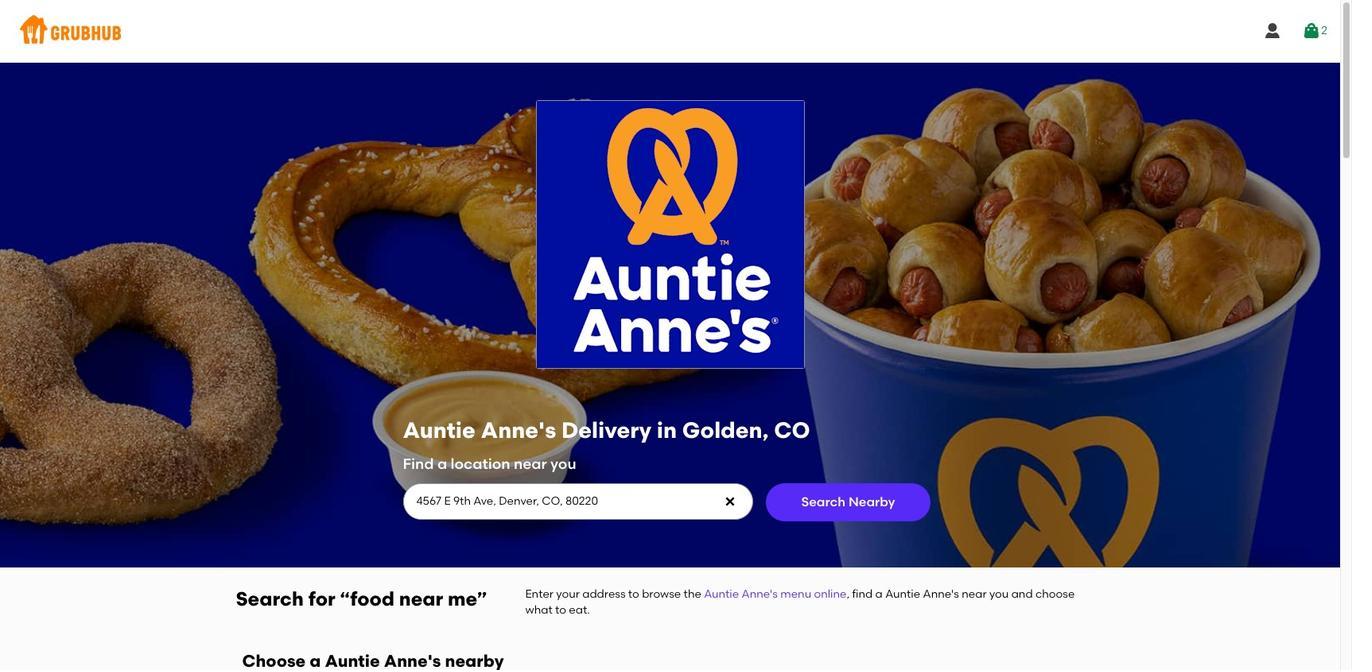 Task type: locate. For each thing, give the bounding box(es) containing it.
1 vertical spatial search
[[236, 588, 304, 611]]

1 horizontal spatial search
[[801, 495, 846, 510]]

search left nearby
[[801, 495, 846, 510]]

golden,
[[682, 417, 769, 444]]

1 horizontal spatial svg image
[[1263, 21, 1282, 41]]

svg image
[[1263, 21, 1282, 41], [1302, 21, 1321, 41], [723, 495, 736, 508]]

search
[[801, 495, 846, 510], [236, 588, 304, 611]]

anne's inside , find a auntie anne's near you and choose what to eat.
[[923, 588, 959, 601]]

auntie anne's menu online link
[[704, 588, 847, 601]]

0 vertical spatial to
[[1196, 418, 1207, 431]]

anne's up the find a location near you
[[481, 417, 556, 444]]

you up the search address search field
[[550, 455, 576, 473]]

0 horizontal spatial to
[[555, 604, 566, 617]]

search for "food near me"
[[236, 588, 487, 611]]

to down your
[[555, 604, 566, 617]]

auntie right the at the bottom of the page
[[704, 588, 739, 601]]

proceed to checkout button
[[1098, 411, 1311, 440]]

2 vertical spatial to
[[555, 604, 566, 617]]

search left for on the bottom left of page
[[236, 588, 304, 611]]

nearby
[[849, 495, 895, 510]]

delivery
[[561, 417, 652, 444]]

2 horizontal spatial anne's
[[923, 588, 959, 601]]

a
[[437, 455, 447, 473], [875, 588, 883, 601]]

2 horizontal spatial to
[[1196, 418, 1207, 431]]

address
[[582, 588, 626, 601]]

search for search nearby
[[801, 495, 846, 510]]

0 horizontal spatial near
[[399, 588, 443, 611]]

2 horizontal spatial svg image
[[1302, 21, 1321, 41]]

the
[[684, 588, 701, 601]]

to left browse
[[628, 588, 639, 601]]

main navigation navigation
[[0, 0, 1340, 62]]

2 horizontal spatial auntie
[[885, 588, 920, 601]]

auntie
[[403, 417, 476, 444], [704, 588, 739, 601], [885, 588, 920, 601]]

near left and
[[962, 588, 987, 601]]

enter
[[525, 588, 554, 601]]

near for location
[[514, 455, 547, 473]]

2 horizontal spatial near
[[962, 588, 987, 601]]

near inside , find a auntie anne's near you and choose what to eat.
[[962, 588, 987, 601]]

1 horizontal spatial near
[[514, 455, 547, 473]]

1 horizontal spatial to
[[628, 588, 639, 601]]

1 vertical spatial to
[[628, 588, 639, 601]]

0 vertical spatial search
[[801, 495, 846, 510]]

near right location
[[514, 455, 547, 473]]

0 horizontal spatial search
[[236, 588, 304, 611]]

0 vertical spatial you
[[550, 455, 576, 473]]

near left "me""
[[399, 588, 443, 611]]

anne's left menu
[[742, 588, 778, 601]]

search inside button
[[801, 495, 846, 510]]

1 horizontal spatial a
[[875, 588, 883, 601]]

1 horizontal spatial you
[[989, 588, 1009, 601]]

to
[[1196, 418, 1207, 431], [628, 588, 639, 601], [555, 604, 566, 617]]

anne's right find
[[923, 588, 959, 601]]

you left and
[[989, 588, 1009, 601]]

0 vertical spatial a
[[437, 455, 447, 473]]

to right proceed
[[1196, 418, 1207, 431]]

near
[[514, 455, 547, 473], [399, 588, 443, 611], [962, 588, 987, 601]]

0 horizontal spatial a
[[437, 455, 447, 473]]

anne's
[[481, 417, 556, 444], [742, 588, 778, 601], [923, 588, 959, 601]]

auntie right find
[[885, 588, 920, 601]]

you
[[550, 455, 576, 473], [989, 588, 1009, 601]]

0 horizontal spatial you
[[550, 455, 576, 473]]

eat.
[[569, 604, 590, 617]]

svg image inside 2 button
[[1302, 21, 1321, 41]]

1 vertical spatial a
[[875, 588, 883, 601]]

enter your address to browse the auntie anne's menu online
[[525, 588, 847, 601]]

auntie up find
[[403, 417, 476, 444]]

proceed
[[1147, 418, 1193, 431]]

your
[[556, 588, 580, 601]]

co
[[774, 417, 810, 444]]

1 vertical spatial you
[[989, 588, 1009, 601]]



Task type: describe. For each thing, give the bounding box(es) containing it.
choose
[[1036, 588, 1075, 601]]

1 horizontal spatial anne's
[[742, 588, 778, 601]]

online
[[814, 588, 847, 601]]

Search Address search field
[[403, 484, 751, 519]]

a inside , find a auntie anne's near you and choose what to eat.
[[875, 588, 883, 601]]

search nearby
[[801, 495, 895, 510]]

find a location near you
[[403, 455, 576, 473]]

in
[[657, 417, 677, 444]]

find
[[403, 455, 434, 473]]

you inside , find a auntie anne's near you and choose what to eat.
[[989, 588, 1009, 601]]

for
[[308, 588, 335, 611]]

,
[[847, 588, 849, 601]]

1 horizontal spatial auntie
[[704, 588, 739, 601]]

auntie inside , find a auntie anne's near you and choose what to eat.
[[885, 588, 920, 601]]

, find a auntie anne's near you and choose what to eat.
[[525, 588, 1075, 617]]

checkout
[[1210, 418, 1263, 431]]

0 horizontal spatial svg image
[[723, 495, 736, 508]]

proceed to checkout
[[1147, 418, 1263, 431]]

find
[[852, 588, 873, 601]]

2 button
[[1302, 17, 1327, 45]]

what
[[525, 604, 553, 617]]

search nearby button
[[766, 483, 931, 522]]

0 horizontal spatial anne's
[[481, 417, 556, 444]]

auntie anne's logo image
[[536, 101, 804, 368]]

browse
[[642, 588, 681, 601]]

to inside button
[[1196, 418, 1207, 431]]

0 horizontal spatial auntie
[[403, 417, 476, 444]]

location
[[451, 455, 510, 473]]

and
[[1011, 588, 1033, 601]]

near for "food
[[399, 588, 443, 611]]

2
[[1321, 24, 1327, 37]]

me"
[[448, 588, 487, 611]]

search for search for "food near me"
[[236, 588, 304, 611]]

"food
[[340, 588, 395, 611]]

auntie anne's delivery in golden, co
[[403, 417, 810, 444]]

to inside , find a auntie anne's near you and choose what to eat.
[[555, 604, 566, 617]]

menu
[[780, 588, 811, 601]]



Task type: vqa. For each thing, say whether or not it's contained in the screenshot.
bottommost THIS
no



